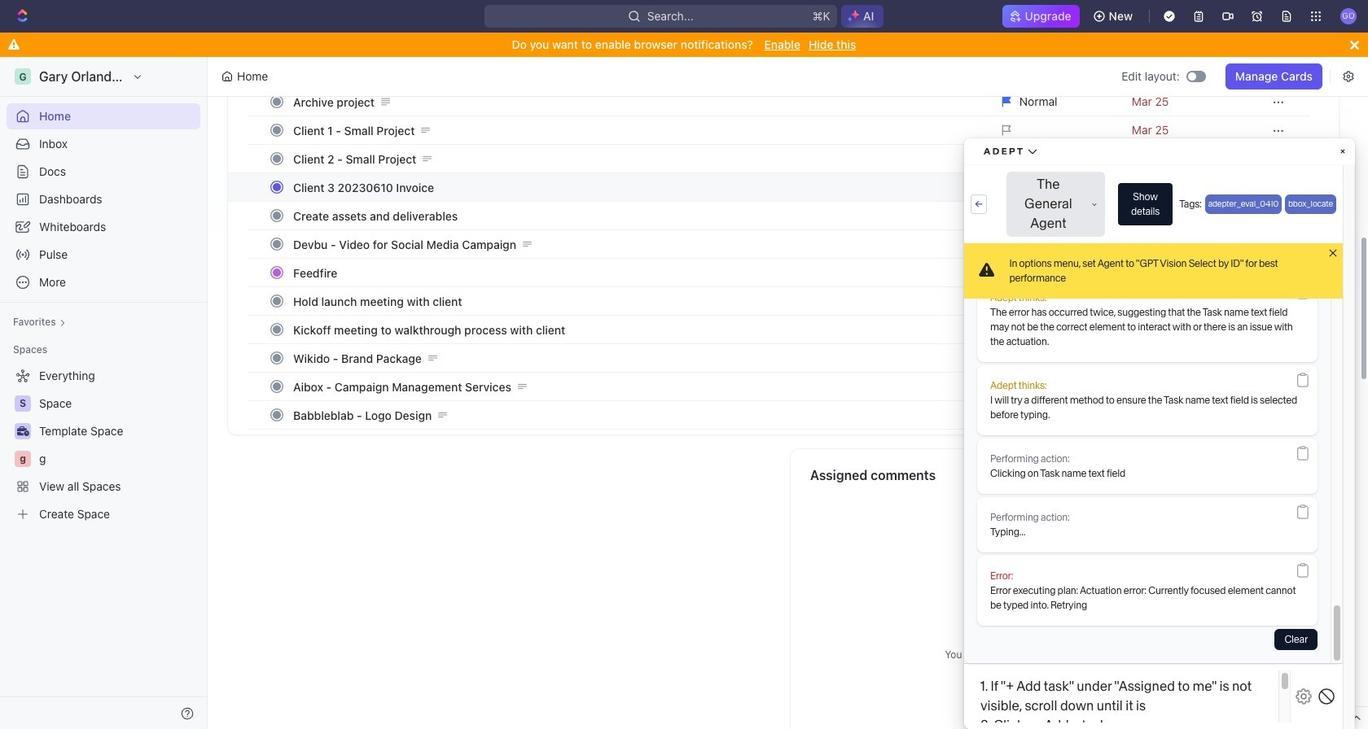 Task type: vqa. For each thing, say whether or not it's contained in the screenshot.
Tree
yes



Task type: locate. For each thing, give the bounding box(es) containing it.
tree
[[7, 363, 200, 528]]

tree inside the "sidebar" navigation
[[7, 363, 200, 528]]

sidebar navigation
[[0, 57, 208, 730]]

list
[[993, 216, 1141, 359]]



